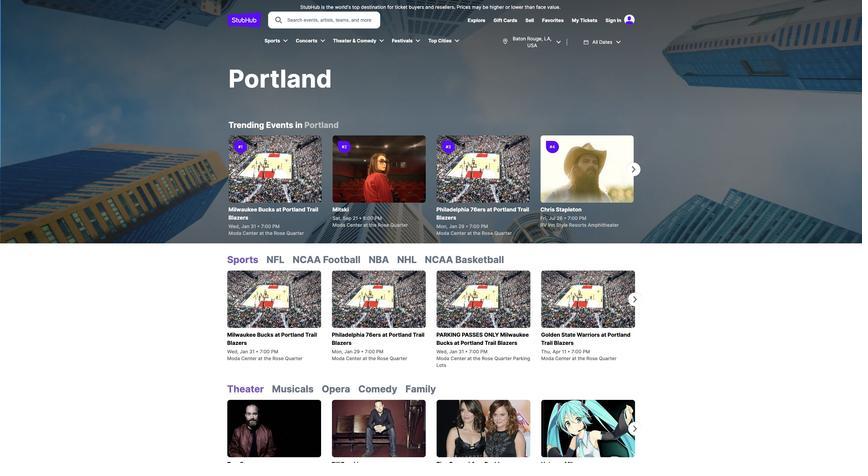 Task type: describe. For each thing, give the bounding box(es) containing it.
bucks inside parking passes only milwaukee bucks at portland trail blazers wed, jan 31 • 7:00 pm moda center at the rose quarter parking lots
[[437, 340, 453, 347]]

top
[[353, 4, 360, 10]]

• inside golden state warriors at portland trail blazers thu, apr 11 • 7:00 pm moda center at the rose quarter
[[568, 349, 571, 355]]

parking
[[437, 332, 461, 339]]

nfl
[[267, 254, 285, 266]]

0 horizontal spatial mon,
[[332, 349, 343, 355]]

my tickets link
[[572, 17, 598, 23]]

portland inside parking passes only milwaukee bucks at portland trail blazers wed, jan 31 • 7:00 pm moda center at the rose quarter parking lots
[[461, 340, 484, 347]]

sell
[[526, 17, 534, 23]]

gift cards
[[494, 17, 518, 23]]

resorts
[[569, 222, 587, 228]]

0 vertical spatial philadelphia
[[437, 206, 469, 213]]

7:00 inside parking passes only milwaukee bucks at portland trail blazers wed, jan 31 • 7:00 pm moda center at the rose quarter parking lots
[[469, 349, 479, 355]]

• inside 'chris stapleton fri, jul 26 • 7:00 pm rv inn style resorts amphitheater'
[[564, 216, 567, 221]]

warriors
[[577, 332, 600, 339]]

thu,
[[542, 349, 552, 355]]

8:00
[[363, 216, 374, 221]]

7:00 inside 'chris stapleton fri, jul 26 • 7:00 pm rv inn style resorts amphitheater'
[[568, 216, 578, 221]]

baton rouge, la, usa button
[[499, 31, 564, 53]]

chris
[[541, 206, 555, 213]]

trail inside parking passes only milwaukee bucks at portland trail blazers wed, jan 31 • 7:00 pm moda center at the rose quarter parking lots
[[485, 340, 497, 347]]

Search events, artists, teams, and more field
[[287, 16, 374, 24]]

theater & comedy link
[[330, 33, 379, 48]]

sell link
[[526, 17, 534, 23]]

portland inside golden state warriors at portland trail blazers thu, apr 11 • 7:00 pm moda center at the rose quarter
[[608, 332, 631, 339]]

11
[[562, 349, 567, 355]]

pm inside mitski sat, sep 21 • 8:00 pm moda center at the rose quarter
[[375, 216, 382, 221]]

nba
[[369, 254, 389, 266]]

only
[[484, 332, 499, 339]]

or
[[506, 4, 510, 10]]

golden state warriors at portland trail blazers thu, apr 11 • 7:00 pm moda center at the rose quarter
[[542, 332, 631, 362]]

baton rouge, la, usa
[[513, 36, 552, 48]]

stubhub is the world's top destination for ticket buyers and resellers. prices may be higher or lower than face value.
[[300, 4, 561, 10]]

concerts link
[[293, 33, 320, 48]]

quarter inside parking passes only milwaukee bucks at portland trail blazers wed, jan 31 • 7:00 pm moda center at the rose quarter parking lots
[[495, 356, 512, 362]]

dates
[[600, 39, 613, 45]]

1 vertical spatial sports
[[227, 254, 259, 266]]

resellers.
[[436, 4, 456, 10]]

festivals link
[[389, 33, 416, 48]]

in
[[295, 120, 303, 130]]

amphitheater
[[588, 222, 619, 228]]

21
[[353, 216, 358, 221]]

events
[[266, 120, 294, 130]]

usa
[[528, 43, 537, 48]]

my
[[572, 17, 579, 23]]

stubhub
[[300, 4, 320, 10]]

favorites link
[[543, 17, 564, 23]]

comedy inside the theater & comedy link
[[357, 38, 377, 44]]

state
[[562, 332, 576, 339]]

trending events in
[[229, 120, 303, 130]]

7:00 inside golden state warriors at portland trail blazers thu, apr 11 • 7:00 pm moda center at the rose quarter
[[572, 349, 582, 355]]

cities
[[438, 38, 452, 44]]

pm inside parking passes only milwaukee bucks at portland trail blazers wed, jan 31 • 7:00 pm moda center at the rose quarter parking lots
[[481, 349, 488, 355]]

concerts
[[296, 38, 318, 44]]

all dates
[[593, 39, 613, 45]]

ncaa for ncaa football
[[293, 254, 321, 266]]

destination
[[361, 4, 386, 10]]

inn
[[548, 222, 555, 228]]

ticket
[[395, 4, 408, 10]]

milwaukee for mitski
[[229, 206, 257, 213]]

1 vertical spatial comedy
[[359, 384, 398, 395]]

sign in
[[606, 17, 622, 23]]

golden
[[542, 332, 561, 339]]

mitski sat, sep 21 • 8:00 pm moda center at the rose quarter
[[333, 206, 408, 228]]

at inside mitski sat, sep 21 • 8:00 pm moda center at the rose quarter
[[364, 222, 368, 228]]

quarter inside mitski sat, sep 21 • 8:00 pm moda center at the rose quarter
[[391, 222, 408, 228]]

jan inside parking passes only milwaukee bucks at portland trail blazers wed, jan 31 • 7:00 pm moda center at the rose quarter parking lots
[[450, 349, 458, 355]]

stapleton
[[556, 206, 582, 213]]

0 vertical spatial 76ers
[[471, 206, 486, 213]]

be
[[483, 4, 489, 10]]

center inside golden state warriors at portland trail blazers thu, apr 11 • 7:00 pm moda center at the rose quarter
[[556, 356, 571, 362]]

wed, for mitski
[[229, 224, 240, 230]]

theater for theater & comedy
[[333, 38, 352, 44]]

bucks for philadelphia
[[257, 332, 274, 339]]

&
[[353, 38, 356, 44]]

rose inside mitski sat, sep 21 • 8:00 pm moda center at the rose quarter
[[378, 222, 389, 228]]

• inside mitski sat, sep 21 • 8:00 pm moda center at the rose quarter
[[359, 216, 362, 221]]

style
[[557, 222, 568, 228]]

center inside mitski sat, sep 21 • 8:00 pm moda center at the rose quarter
[[347, 222, 362, 228]]

• inside parking passes only milwaukee bucks at portland trail blazers wed, jan 31 • 7:00 pm moda center at the rose quarter parking lots
[[466, 349, 468, 355]]

sports link
[[261, 33, 283, 48]]

basketball
[[456, 254, 504, 266]]

passes
[[462, 332, 483, 339]]

rouge,
[[528, 36, 543, 41]]

musicals
[[272, 384, 314, 395]]

lower
[[512, 4, 524, 10]]

top
[[429, 38, 437, 44]]

favorites
[[543, 17, 564, 23]]

#4
[[550, 145, 555, 150]]

pm inside golden state warriors at portland trail blazers thu, apr 11 • 7:00 pm moda center at the rose quarter
[[583, 349, 590, 355]]

1 vertical spatial philadelphia
[[332, 332, 365, 339]]

baton
[[513, 36, 526, 41]]

in
[[617, 17, 622, 23]]

31 inside parking passes only milwaukee bucks at portland trail blazers wed, jan 31 • 7:00 pm moda center at the rose quarter parking lots
[[459, 349, 464, 355]]

rv
[[541, 222, 547, 228]]

and
[[426, 4, 434, 10]]

buyers
[[409, 4, 424, 10]]

than
[[525, 4, 535, 10]]

#3
[[446, 145, 451, 150]]

theater & comedy
[[333, 38, 377, 44]]

31 for mitski
[[251, 224, 256, 230]]

wed, for philadelphia 76ers at portland trail blazers
[[227, 349, 239, 355]]

quarter inside golden state warriors at portland trail blazers thu, apr 11 • 7:00 pm moda center at the rose quarter
[[599, 356, 617, 362]]

ncaa football
[[293, 254, 361, 266]]

1 vertical spatial philadelphia 76ers at portland trail blazers mon, jan 29 • 7:00 pm moda center at the rose quarter
[[332, 332, 425, 362]]

rose inside golden state warriors at portland trail blazers thu, apr 11 • 7:00 pm moda center at the rose quarter
[[587, 356, 598, 362]]

0 vertical spatial mon,
[[437, 224, 448, 230]]

moda inside parking passes only milwaukee bucks at portland trail blazers wed, jan 31 • 7:00 pm moda center at the rose quarter parking lots
[[437, 356, 450, 362]]

top cities
[[429, 38, 452, 44]]

trail inside golden state warriors at portland trail blazers thu, apr 11 • 7:00 pm moda center at the rose quarter
[[542, 340, 553, 347]]

all
[[593, 39, 598, 45]]

sep
[[343, 216, 352, 221]]



Task type: locate. For each thing, give the bounding box(es) containing it.
1 vertical spatial 29
[[354, 349, 360, 355]]

0 horizontal spatial 29
[[354, 349, 360, 355]]

0 vertical spatial bucks
[[259, 206, 275, 213]]

the inside parking passes only milwaukee bucks at portland trail blazers wed, jan 31 • 7:00 pm moda center at the rose quarter parking lots
[[473, 356, 481, 362]]

theater
[[333, 38, 352, 44], [227, 384, 264, 395]]

la,
[[545, 36, 552, 41]]

pm
[[375, 216, 382, 221], [579, 216, 587, 221], [273, 224, 280, 230], [481, 224, 488, 230], [271, 349, 279, 355], [376, 349, 384, 355], [481, 349, 488, 355], [583, 349, 590, 355]]

trending
[[229, 120, 264, 130]]

face
[[537, 4, 546, 10]]

explore
[[468, 17, 486, 23]]

1 vertical spatial bucks
[[257, 332, 274, 339]]

rose
[[378, 222, 389, 228], [274, 231, 285, 236], [482, 231, 493, 236], [273, 356, 284, 362], [377, 356, 389, 362], [482, 356, 493, 362], [587, 356, 598, 362]]

stubhub image
[[227, 12, 261, 29]]

1 horizontal spatial 29
[[459, 224, 465, 230]]

value.
[[548, 4, 561, 10]]

theater for theater
[[227, 384, 264, 395]]

rose inside parking passes only milwaukee bucks at portland trail blazers wed, jan 31 • 7:00 pm moda center at the rose quarter parking lots
[[482, 356, 493, 362]]

pm inside 'chris stapleton fri, jul 26 • 7:00 pm rv inn style resorts amphitheater'
[[579, 216, 587, 221]]

gift
[[494, 17, 503, 23]]

mon,
[[437, 224, 448, 230], [332, 349, 343, 355]]

1 vertical spatial 76ers
[[366, 332, 381, 339]]

31 for philadelphia 76ers at portland trail blazers
[[250, 349, 255, 355]]

higher
[[490, 4, 504, 10]]

moda inside golden state warriors at portland trail blazers thu, apr 11 • 7:00 pm moda center at the rose quarter
[[542, 356, 554, 362]]

tickets
[[581, 17, 598, 23]]

cards
[[504, 17, 518, 23]]

0 horizontal spatial 76ers
[[366, 332, 381, 339]]

jul
[[549, 216, 556, 221]]

ncaa right the nhl
[[425, 254, 453, 266]]

apr
[[553, 349, 561, 355]]

0 horizontal spatial ncaa
[[293, 254, 321, 266]]

•
[[359, 216, 362, 221], [564, 216, 567, 221], [257, 224, 260, 230], [466, 224, 469, 230], [256, 349, 259, 355], [361, 349, 364, 355], [466, 349, 468, 355], [568, 349, 571, 355]]

milwaukee bucks at portland trail blazers wed, jan 31 • 7:00 pm moda center at the rose quarter for philadelphia 76ers at portland trail blazers
[[227, 332, 317, 362]]

milwaukee
[[229, 206, 257, 213], [227, 332, 256, 339], [501, 332, 529, 339]]

7:00
[[568, 216, 578, 221], [261, 224, 271, 230], [470, 224, 480, 230], [260, 349, 270, 355], [365, 349, 375, 355], [469, 349, 479, 355], [572, 349, 582, 355]]

1 horizontal spatial sports
[[265, 38, 280, 44]]

at
[[276, 206, 282, 213], [487, 206, 493, 213], [364, 222, 368, 228], [260, 231, 264, 236], [468, 231, 472, 236], [275, 332, 280, 339], [383, 332, 388, 339], [602, 332, 607, 339], [454, 340, 460, 347], [258, 356, 263, 362], [363, 356, 367, 362], [468, 356, 472, 362], [572, 356, 577, 362]]

ncaa basketball
[[425, 254, 504, 266]]

the inside mitski sat, sep 21 • 8:00 pm moda center at the rose quarter
[[369, 222, 377, 228]]

fri,
[[541, 216, 548, 221]]

center
[[347, 222, 362, 228], [243, 231, 258, 236], [451, 231, 466, 236], [241, 356, 257, 362], [346, 356, 362, 362], [451, 356, 466, 362], [556, 356, 571, 362]]

76ers
[[471, 206, 486, 213], [366, 332, 381, 339]]

0 horizontal spatial philadelphia
[[332, 332, 365, 339]]

1 vertical spatial theater
[[227, 384, 264, 395]]

ncaa right nfl
[[293, 254, 321, 266]]

top cities link
[[425, 33, 455, 48]]

bucks
[[259, 206, 275, 213], [257, 332, 274, 339], [437, 340, 453, 347]]

1 horizontal spatial ncaa
[[425, 254, 453, 266]]

1 horizontal spatial theater
[[333, 38, 352, 44]]

sign in link
[[606, 17, 622, 23]]

ncaa for ncaa basketball
[[425, 254, 453, 266]]

1 horizontal spatial philadelphia 76ers at portland trail blazers mon, jan 29 • 7:00 pm moda center at the rose quarter
[[437, 206, 530, 236]]

bucks for mitski
[[259, 206, 275, 213]]

1 horizontal spatial mon,
[[437, 224, 448, 230]]

center inside parking passes only milwaukee bucks at portland trail blazers wed, jan 31 • 7:00 pm moda center at the rose quarter parking lots
[[451, 356, 466, 362]]

1 horizontal spatial philadelphia
[[437, 206, 469, 213]]

trail
[[307, 206, 318, 213], [518, 206, 530, 213], [306, 332, 317, 339], [413, 332, 425, 339], [485, 340, 497, 347], [542, 340, 553, 347]]

mitski
[[333, 206, 349, 213]]

the inside golden state warriors at portland trail blazers thu, apr 11 • 7:00 pm moda center at the rose quarter
[[578, 356, 586, 362]]

0 vertical spatial milwaukee bucks at portland trail blazers wed, jan 31 • 7:00 pm moda center at the rose quarter
[[229, 206, 318, 236]]

portland
[[229, 64, 332, 94], [283, 206, 306, 213], [494, 206, 517, 213], [281, 332, 304, 339], [389, 332, 412, 339], [608, 332, 631, 339], [461, 340, 484, 347]]

sports left nfl
[[227, 254, 259, 266]]

0 vertical spatial theater
[[333, 38, 352, 44]]

parking
[[513, 356, 531, 362]]

opera
[[322, 384, 350, 395]]

2 ncaa from the left
[[425, 254, 453, 266]]

sat,
[[333, 216, 342, 221]]

1 horizontal spatial 76ers
[[471, 206, 486, 213]]

world's
[[335, 4, 351, 10]]

0 horizontal spatial philadelphia 76ers at portland trail blazers mon, jan 29 • 7:00 pm moda center at the rose quarter
[[332, 332, 425, 362]]

milwaukee for philadelphia 76ers at portland trail blazers
[[227, 332, 256, 339]]

festivals
[[392, 38, 413, 44]]

blazers
[[229, 215, 248, 221], [437, 215, 457, 221], [227, 340, 247, 347], [332, 340, 352, 347], [498, 340, 518, 347], [554, 340, 574, 347]]

1 ncaa from the left
[[293, 254, 321, 266]]

blazers inside parking passes only milwaukee bucks at portland trail blazers wed, jan 31 • 7:00 pm moda center at the rose quarter parking lots
[[498, 340, 518, 347]]

gift cards link
[[494, 17, 518, 23]]

moda inside mitski sat, sep 21 • 8:00 pm moda center at the rose quarter
[[333, 222, 346, 228]]

football
[[323, 254, 361, 266]]

milwaukee bucks at portland trail blazers wed, jan 31 • 7:00 pm moda center at the rose quarter for mitski
[[229, 206, 318, 236]]

1 vertical spatial mon,
[[332, 349, 343, 355]]

31
[[251, 224, 256, 230], [250, 349, 255, 355], [459, 349, 464, 355]]

0 vertical spatial comedy
[[357, 38, 377, 44]]

milwaukee inside parking passes only milwaukee bucks at portland trail blazers wed, jan 31 • 7:00 pm moda center at the rose quarter parking lots
[[501, 332, 529, 339]]

wed, inside parking passes only milwaukee bucks at portland trail blazers wed, jan 31 • 7:00 pm moda center at the rose quarter parking lots
[[437, 349, 448, 355]]

0 vertical spatial philadelphia 76ers at portland trail blazers mon, jan 29 • 7:00 pm moda center at the rose quarter
[[437, 206, 530, 236]]

#1
[[238, 145, 243, 150]]

milwaukee bucks at portland trail blazers wed, jan 31 • 7:00 pm moda center at the rose quarter
[[229, 206, 318, 236], [227, 332, 317, 362]]

explore link
[[468, 17, 486, 23]]

1 vertical spatial milwaukee bucks at portland trail blazers wed, jan 31 • 7:00 pm moda center at the rose quarter
[[227, 332, 317, 362]]

0 vertical spatial 29
[[459, 224, 465, 230]]

parking passes only milwaukee bucks at portland trail blazers wed, jan 31 • 7:00 pm moda center at the rose quarter parking lots
[[437, 332, 531, 369]]

sports
[[265, 38, 280, 44], [227, 254, 259, 266]]

nhl
[[398, 254, 417, 266]]

chris stapleton fri, jul 26 • 7:00 pm rv inn style resorts amphitheater
[[541, 206, 619, 228]]

prices
[[457, 4, 471, 10]]

is
[[322, 4, 325, 10]]

2 vertical spatial bucks
[[437, 340, 453, 347]]

philadelphia
[[437, 206, 469, 213], [332, 332, 365, 339]]

my tickets
[[572, 17, 598, 23]]

#2
[[342, 145, 347, 150]]

for
[[388, 4, 394, 10]]

the
[[326, 4, 334, 10], [369, 222, 377, 228], [265, 231, 273, 236], [473, 231, 481, 236], [264, 356, 271, 362], [369, 356, 376, 362], [473, 356, 481, 362], [578, 356, 586, 362]]

blazers inside golden state warriors at portland trail blazers thu, apr 11 • 7:00 pm moda center at the rose quarter
[[554, 340, 574, 347]]

may
[[472, 4, 482, 10]]

lots
[[437, 363, 447, 369]]

0 horizontal spatial sports
[[227, 254, 259, 266]]

0 vertical spatial sports
[[265, 38, 280, 44]]

0 horizontal spatial theater
[[227, 384, 264, 395]]

26
[[557, 216, 563, 221]]

comedy
[[357, 38, 377, 44], [359, 384, 398, 395]]

sports left "concerts" link
[[265, 38, 280, 44]]

jan
[[241, 224, 250, 230], [449, 224, 458, 230], [240, 349, 248, 355], [345, 349, 353, 355], [450, 349, 458, 355]]



Task type: vqa. For each thing, say whether or not it's contained in the screenshot.
Milwaukee
yes



